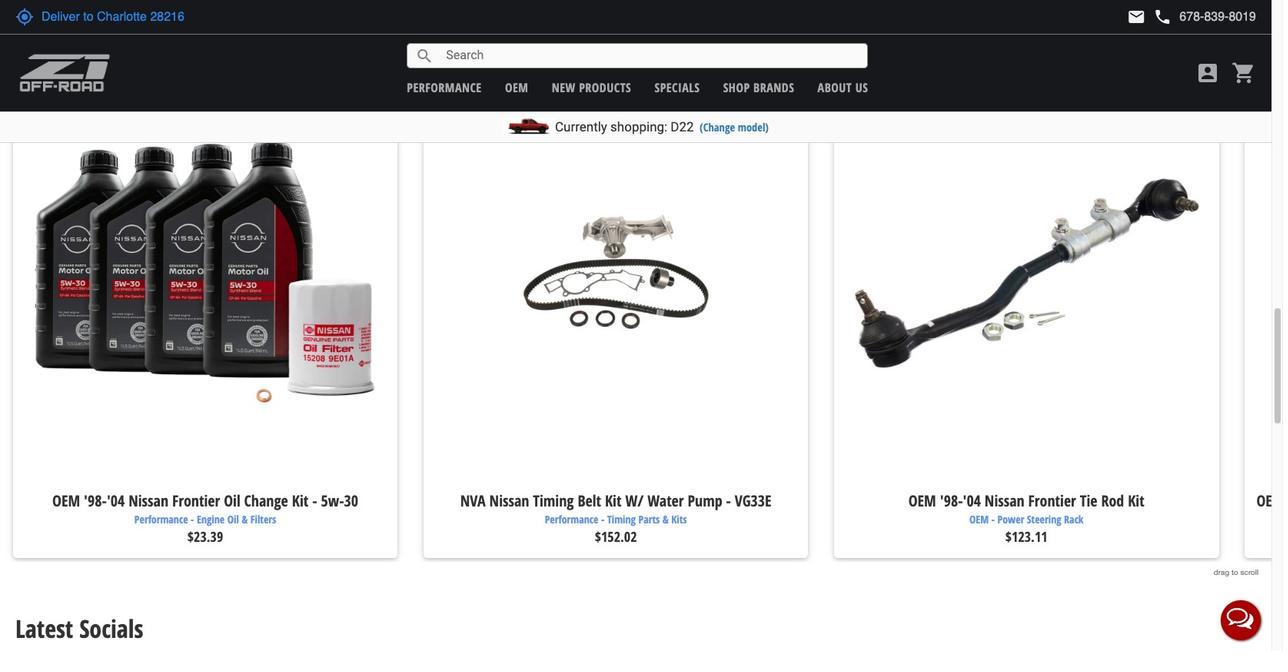 Task type: vqa. For each thing, say whether or not it's contained in the screenshot.
Looking
no



Task type: describe. For each thing, give the bounding box(es) containing it.
shopping:
[[611, 119, 668, 135]]

currently shopping: d22 (change model)
[[555, 119, 769, 135]]

- left engine
[[191, 512, 194, 527]]

'04 for oem '98-'04 nissan frontier oil change kit - 5w-30
[[107, 490, 125, 511]]

w/
[[626, 490, 644, 511]]

mail link
[[1128, 8, 1146, 26]]

performance link
[[407, 79, 482, 96]]

engine
[[197, 512, 225, 527]]

specials
[[655, 79, 700, 96]]

us
[[856, 79, 868, 96]]

vg33e
[[735, 490, 772, 511]]

shop brands link
[[723, 79, 795, 96]]

belt
[[578, 490, 601, 511]]

& inside "nva nissan timing belt kit w/ water pump - vg33e performance - timing parts & kits $152.02"
[[663, 512, 669, 527]]

frontier for tie
[[1029, 490, 1077, 511]]

- right pump
[[726, 490, 731, 511]]

30
[[344, 490, 358, 511]]

latest socials
[[15, 612, 143, 645]]

popular
[[15, 32, 90, 65]]

1 vertical spatial oil
[[227, 512, 239, 527]]

phone link
[[1154, 8, 1257, 26]]

$123.11
[[1006, 528, 1048, 546]]

- inside oem '98-'04 nissan frontier tie rod kit oem - power steering rack $123.11
[[992, 512, 995, 527]]

shopping_cart
[[1232, 61, 1257, 85]]

pump
[[688, 490, 723, 511]]

performance
[[407, 79, 482, 96]]

frontier for oil
[[172, 490, 220, 511]]

'04 for oem '98-'04 nissan frontier tie rod kit
[[963, 490, 981, 511]]

tie
[[1080, 490, 1098, 511]]

brands
[[754, 79, 795, 96]]

phone
[[1154, 8, 1172, 26]]

shop brands
[[723, 79, 795, 96]]

kit for oem '98-'04 nissan frontier tie rod kit
[[1128, 490, 1145, 511]]

account_box
[[1196, 61, 1220, 85]]

kit inside "nva nissan timing belt kit w/ water pump - vg33e performance - timing parts & kits $152.02"
[[605, 490, 622, 511]]

about
[[818, 79, 852, 96]]

kits
[[672, 512, 687, 527]]

1 vertical spatial timing
[[607, 512, 636, 527]]

performance - timing parts & kits link
[[434, 512, 798, 528]]

new products link
[[552, 79, 632, 96]]

socials
[[79, 612, 143, 645]]

search
[[416, 47, 434, 65]]

shopping_cart link
[[1228, 61, 1257, 85]]

my_location
[[15, 8, 34, 26]]

water
[[648, 490, 684, 511]]

0 vertical spatial timing
[[533, 490, 574, 511]]

0 horizontal spatial parts
[[146, 32, 195, 65]]

change
[[244, 490, 288, 511]]

drag to scroll
[[1214, 567, 1259, 576]]

nissan inside "nva nissan timing belt kit w/ water pump - vg33e performance - timing parts & kits $152.02"
[[490, 490, 529, 511]]



Task type: locate. For each thing, give the bounding box(es) containing it.
performance
[[134, 512, 188, 527], [545, 512, 599, 527]]

kit for oem '98-'04 nissan frontier oil change kit - 5w-30
[[292, 490, 309, 511]]

(change
[[700, 120, 735, 135]]

mail phone
[[1128, 8, 1172, 26]]

5w-
[[321, 490, 344, 511]]

$152.02
[[595, 528, 637, 546]]

rack
[[1064, 512, 1084, 527]]

0 horizontal spatial performance
[[134, 512, 188, 527]]

nissan
[[129, 490, 168, 511], [490, 490, 529, 511], [985, 490, 1025, 511]]

1 horizontal spatial timing
[[607, 512, 636, 527]]

performance inside "nva nissan timing belt kit w/ water pump - vg33e performance - timing parts & kits $152.02"
[[545, 512, 599, 527]]

$23.39
[[187, 528, 223, 546]]

- left power
[[992, 512, 995, 527]]

- left "5w-"
[[312, 490, 317, 511]]

frontier
[[172, 490, 220, 511], [1029, 490, 1077, 511]]

frontier up performance - engine oil & filters link at bottom
[[172, 490, 220, 511]]

oil right engine
[[227, 512, 239, 527]]

oem - power steering rack link
[[845, 512, 1209, 528]]

oil up engine
[[224, 490, 240, 511]]

performance down belt
[[545, 512, 599, 527]]

3 kit from the left
[[1128, 490, 1145, 511]]

(change model) link
[[700, 120, 769, 135]]

1 & from the left
[[242, 512, 248, 527]]

0 horizontal spatial nissan
[[129, 490, 168, 511]]

'98- for oem '98-'04 nissan frontier oil change kit - 5w-30
[[84, 490, 107, 511]]

'04
[[107, 490, 125, 511], [963, 490, 981, 511]]

currently
[[555, 119, 607, 135]]

'98- inside oem '98-'04 nissan frontier tie rod kit oem - power steering rack $123.11
[[940, 490, 963, 511]]

power
[[998, 512, 1025, 527]]

1 horizontal spatial frontier
[[1029, 490, 1077, 511]]

nva
[[460, 490, 486, 511]]

nissan for oem '98-'04 nissan frontier oil change kit - 5w-30
[[129, 490, 168, 511]]

& left filters
[[242, 512, 248, 527]]

rod
[[1102, 490, 1125, 511]]

& inside oem '98-'04 nissan frontier oil change kit - 5w-30 performance - engine oil & filters $23.39
[[242, 512, 248, 527]]

kit right 'rod'
[[1128, 490, 1145, 511]]

2 frontier from the left
[[1029, 490, 1077, 511]]

1 nissan from the left
[[129, 490, 168, 511]]

about us link
[[818, 79, 868, 96]]

nissan up performance - engine oil & filters link at bottom
[[129, 490, 168, 511]]

performance up $23.39
[[134, 512, 188, 527]]

nissan inside oem '98-'04 nissan frontier oil change kit - 5w-30 performance - engine oil & filters $23.39
[[129, 490, 168, 511]]

'04 inside oem '98-'04 nissan frontier tie rod kit oem - power steering rack $123.11
[[963, 490, 981, 511]]

1 horizontal spatial nissan
[[490, 490, 529, 511]]

new products
[[552, 79, 632, 96]]

1 '04 from the left
[[107, 490, 125, 511]]

performance inside oem '98-'04 nissan frontier oil change kit - 5w-30 performance - engine oil & filters $23.39
[[134, 512, 188, 527]]

0 vertical spatial oil
[[224, 490, 240, 511]]

parts
[[146, 32, 195, 65], [639, 512, 660, 527]]

kit inside oem '98-'04 nissan frontier oil change kit - 5w-30 performance - engine oil & filters $23.39
[[292, 490, 309, 511]]

latest
[[15, 612, 73, 645]]

0 vertical spatial parts
[[146, 32, 195, 65]]

nva nissan timing belt kit w/ water pump - vg33e performance - timing parts & kits $152.02
[[460, 490, 772, 546]]

'04 inside oem '98-'04 nissan frontier oil change kit - 5w-30 performance - engine oil & filters $23.39
[[107, 490, 125, 511]]

2 & from the left
[[663, 512, 669, 527]]

shop
[[723, 79, 750, 96]]

oem link
[[505, 79, 529, 96]]

d22
[[671, 119, 694, 135]]

about us
[[818, 79, 868, 96]]

0 horizontal spatial frontier
[[172, 490, 220, 511]]

2 '04 from the left
[[963, 490, 981, 511]]

popular oem parts
[[15, 32, 195, 65]]

'98- inside oem '98-'04 nissan frontier oil change kit - 5w-30 performance - engine oil & filters $23.39
[[84, 490, 107, 511]]

drag
[[1214, 567, 1230, 576]]

to
[[1232, 567, 1239, 576]]

oil
[[224, 490, 240, 511], [227, 512, 239, 527]]

1 performance from the left
[[134, 512, 188, 527]]

oem
[[96, 32, 140, 65], [505, 79, 529, 96], [52, 490, 80, 511], [909, 490, 937, 511], [1257, 490, 1284, 511], [970, 512, 989, 527]]

2 nissan from the left
[[490, 490, 529, 511]]

2 performance from the left
[[545, 512, 599, 527]]

nissan up power
[[985, 490, 1025, 511]]

products
[[579, 79, 632, 96]]

oem '98-'04 nissan frontier tie rod kit oem - power steering rack $123.11
[[909, 490, 1145, 546]]

0 horizontal spatial '98-
[[84, 490, 107, 511]]

nissan right nva at the bottom
[[490, 490, 529, 511]]

0 horizontal spatial timing
[[533, 490, 574, 511]]

timing left belt
[[533, 490, 574, 511]]

'98- for oem '98-'04 nissan frontier tie rod kit
[[940, 490, 963, 511]]

kit left "5w-"
[[292, 490, 309, 511]]

account_box link
[[1192, 61, 1224, 85]]

Search search field
[[434, 44, 868, 68]]

1 horizontal spatial performance
[[545, 512, 599, 527]]

1 horizontal spatial '98-
[[940, 490, 963, 511]]

1 horizontal spatial kit
[[605, 490, 622, 511]]

1 frontier from the left
[[172, 490, 220, 511]]

0 horizontal spatial '04
[[107, 490, 125, 511]]

parts inside "nva nissan timing belt kit w/ water pump - vg33e performance - timing parts & kits $152.02"
[[639, 512, 660, 527]]

1 horizontal spatial parts
[[639, 512, 660, 527]]

filters
[[251, 512, 276, 527]]

2 '98- from the left
[[940, 490, 963, 511]]

1 horizontal spatial '04
[[963, 490, 981, 511]]

1 vertical spatial parts
[[639, 512, 660, 527]]

frontier inside oem '98-'04 nissan frontier oil change kit - 5w-30 performance - engine oil & filters $23.39
[[172, 490, 220, 511]]

new
[[552, 79, 576, 96]]

oem inside oem '98-'04 nissan frontier oil change kit - 5w-30 performance - engine oil & filters $23.39
[[52, 490, 80, 511]]

model)
[[738, 120, 769, 135]]

-
[[312, 490, 317, 511], [726, 490, 731, 511], [191, 512, 194, 527], [601, 512, 605, 527], [992, 512, 995, 527]]

steering
[[1027, 512, 1062, 527]]

2 horizontal spatial nissan
[[985, 490, 1025, 511]]

scroll
[[1241, 567, 1259, 576]]

timing
[[533, 490, 574, 511], [607, 512, 636, 527]]

kit
[[292, 490, 309, 511], [605, 490, 622, 511], [1128, 490, 1145, 511]]

1 kit from the left
[[292, 490, 309, 511]]

specials link
[[655, 79, 700, 96]]

1 '98- from the left
[[84, 490, 107, 511]]

nissan inside oem '98-'04 nissan frontier tie rod kit oem - power steering rack $123.11
[[985, 490, 1025, 511]]

0 horizontal spatial &
[[242, 512, 248, 527]]

0 horizontal spatial kit
[[292, 490, 309, 511]]

- up $152.02
[[601, 512, 605, 527]]

performance - engine oil & filters link
[[24, 512, 387, 528]]

timing up $152.02
[[607, 512, 636, 527]]

&
[[242, 512, 248, 527], [663, 512, 669, 527]]

3 nissan from the left
[[985, 490, 1025, 511]]

z1 motorsports logo image
[[19, 54, 110, 92]]

2 kit from the left
[[605, 490, 622, 511]]

mail
[[1128, 8, 1146, 26]]

2 horizontal spatial kit
[[1128, 490, 1145, 511]]

oem '98-'04 nissan frontier oil change kit - 5w-30 performance - engine oil & filters $23.39
[[52, 490, 358, 546]]

& left 'kits' at the right of page
[[663, 512, 669, 527]]

frontier up steering on the bottom
[[1029, 490, 1077, 511]]

kit up "performance - timing parts & kits" link
[[605, 490, 622, 511]]

frontier inside oem '98-'04 nissan frontier tie rod kit oem - power steering rack $123.11
[[1029, 490, 1077, 511]]

kit inside oem '98-'04 nissan frontier tie rod kit oem - power steering rack $123.11
[[1128, 490, 1145, 511]]

nissan for oem '98-'04 nissan frontier tie rod kit
[[985, 490, 1025, 511]]

1 horizontal spatial &
[[663, 512, 669, 527]]

'98-
[[84, 490, 107, 511], [940, 490, 963, 511]]



